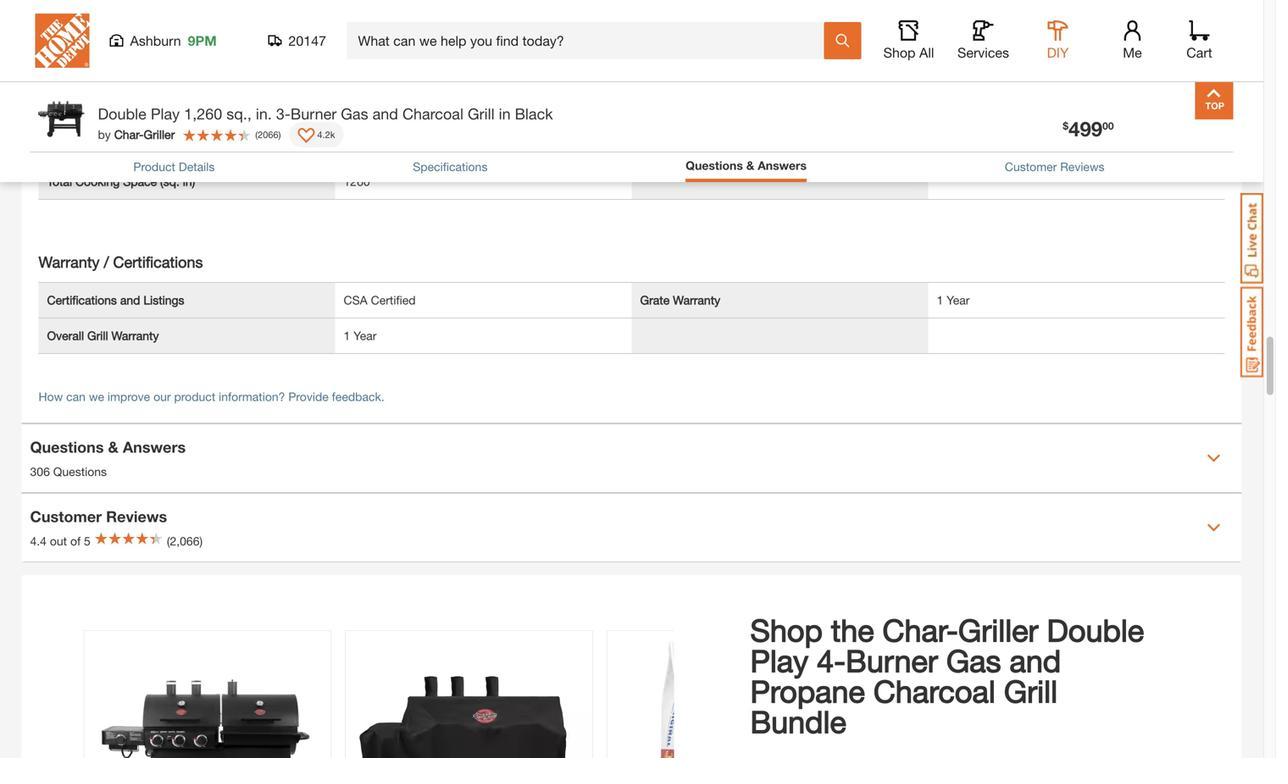 Task type: locate. For each thing, give the bounding box(es) containing it.
customer reviews down the $
[[1005, 160, 1105, 174]]

1 vertical spatial double
[[1047, 612, 1144, 648]]

0 horizontal spatial shop
[[750, 612, 823, 648]]

services button
[[956, 20, 1011, 61]]

diy button
[[1031, 20, 1085, 61]]

& for questions & answers
[[746, 158, 755, 172]]

1 vertical spatial in.)
[[808, 139, 824, 153]]

how can we improve our product information? provide feedback.
[[39, 390, 384, 404]]

0 vertical spatial reviews
[[1060, 160, 1105, 174]]

1 package product image image from the left
[[84, 632, 331, 759]]

1 year
[[937, 293, 970, 307], [344, 329, 377, 343]]

3 burners
[[344, 32, 395, 46]]

1 vertical spatial burner
[[291, 105, 337, 123]]

product details button
[[133, 158, 215, 176], [133, 158, 215, 176]]

2 vertical spatial space
[[123, 175, 157, 189]]

primary down outdoor
[[47, 103, 88, 117]]

1 vertical spatial griller
[[958, 612, 1039, 648]]

0 horizontal spatial customer
[[30, 508, 102, 526]]

reviews down 499
[[1060, 160, 1105, 174]]

0 vertical spatial 1
[[937, 293, 944, 307]]

package product image image
[[84, 632, 331, 759], [346, 632, 592, 759], [608, 632, 854, 759]]

information?
[[219, 390, 285, 404]]

(sq. down the type
[[176, 103, 195, 117]]

answers for questions & answers
[[758, 158, 807, 172]]

2 vertical spatial (sq.
[[160, 175, 180, 189]]

1 vertical spatial char-
[[883, 612, 958, 648]]

1 horizontal spatial in
[[976, 139, 986, 153]]

cooking up questions & answers
[[701, 139, 745, 153]]

burners
[[138, 32, 180, 46], [354, 32, 395, 46]]

warranty
[[39, 253, 100, 271], [673, 293, 721, 307], [111, 329, 159, 343]]

1 horizontal spatial year
[[947, 293, 970, 307]]

primary for primary burner btu's
[[640, 68, 681, 82]]

primary burner btu's
[[640, 68, 756, 82]]

warranty right grate
[[673, 293, 721, 307]]

0 horizontal spatial customer reviews
[[30, 508, 167, 526]]

product down "ashburn"
[[129, 68, 171, 82]]

product up total cooking space (sq. in)
[[133, 160, 175, 174]]

answers for questions & answers 306 questions
[[123, 438, 186, 456]]

1 vertical spatial charcoal
[[874, 673, 996, 709]]

space for total cooking space (sq. in)
[[123, 175, 157, 189]]

1 horizontal spatial &
[[746, 158, 755, 172]]

1
[[937, 293, 944, 307], [344, 329, 350, 343]]

griller
[[144, 128, 175, 142], [958, 612, 1039, 648]]

shop left all
[[884, 44, 916, 61]]

warranty down certifications and listings
[[111, 329, 159, 343]]

space
[[139, 103, 173, 117], [748, 139, 782, 153], [123, 175, 157, 189]]

shop inside "shop the char-griller double play 4-burner gas and propane charcoal grill bundle"
[[750, 612, 823, 648]]

1 vertical spatial customer
[[30, 508, 102, 526]]

space up by char-griller
[[139, 103, 173, 117]]

1 horizontal spatial warranty
[[111, 329, 159, 343]]

primary cooking space (sq. in.)
[[47, 103, 214, 117]]

0 vertical spatial char-
[[114, 128, 144, 142]]

primary
[[640, 68, 681, 82], [47, 103, 88, 117]]

& down secondary cooking space (sq. in.)
[[746, 158, 755, 172]]

customer reviews button
[[1005, 158, 1105, 176], [1005, 158, 1105, 176]]

cart link
[[1181, 20, 1218, 61]]

0 horizontal spatial burners
[[138, 32, 180, 46]]

1 vertical spatial play
[[750, 643, 809, 679]]

how
[[39, 390, 63, 404]]

burner
[[684, 68, 720, 82], [291, 105, 337, 123], [846, 643, 938, 679]]

cooking right total at the left top of page
[[75, 175, 120, 189]]

(sq.
[[176, 103, 195, 117], [786, 139, 805, 153], [160, 175, 180, 189]]

shop inside button
[[884, 44, 916, 61]]

0 vertical spatial answers
[[758, 158, 807, 172]]

1 horizontal spatial customer
[[1005, 160, 1057, 174]]

(sq. for primary cooking space (sq. in.)
[[176, 103, 195, 117]]

0 horizontal spatial primary
[[47, 103, 88, 117]]

char- down primary cooking space (sq. in.)
[[114, 128, 144, 142]]

cooking for total
[[75, 175, 120, 189]]

answers down 'our'
[[123, 438, 186, 456]]

0 vertical spatial in.)
[[198, 103, 214, 117]]

(2,066)
[[167, 534, 203, 548]]

1 horizontal spatial primary
[[640, 68, 681, 82]]

1 horizontal spatial in.)
[[808, 139, 824, 153]]

0 vertical spatial customer reviews
[[1005, 160, 1105, 174]]

specifications
[[413, 160, 488, 174]]

0 horizontal spatial reviews
[[106, 508, 167, 526]]

1 caret image from the top
[[1207, 452, 1221, 465]]

0 vertical spatial primary
[[640, 68, 681, 82]]

2 caret image from the top
[[1207, 521, 1221, 535]]

space down product details
[[123, 175, 157, 189]]

3 package product image image from the left
[[608, 632, 854, 759]]

questions & answers
[[686, 158, 807, 172]]

1 horizontal spatial customer reviews
[[1005, 160, 1105, 174]]

shop up propane
[[750, 612, 823, 648]]

answers down secondary cooking space (sq. in.)
[[758, 158, 807, 172]]

2 horizontal spatial burner
[[846, 643, 938, 679]]

499
[[1069, 117, 1103, 141]]

in.)
[[198, 103, 214, 117], [808, 139, 824, 153]]

customer reviews up 5
[[30, 508, 167, 526]]

char- right the
[[883, 612, 958, 648]]

& inside questions & answers 306 questions
[[108, 438, 119, 456]]

in.) for secondary cooking space (sq. in.)
[[808, 139, 824, 153]]

1 vertical spatial product
[[133, 160, 175, 174]]

double inside "shop the char-griller double play 4-burner gas and propane charcoal grill bundle"
[[1047, 612, 1144, 648]]

play left 4-
[[750, 643, 809, 679]]

)
[[278, 129, 281, 140]]

burners right main in the left top of the page
[[138, 32, 180, 46]]

1 vertical spatial primary
[[47, 103, 88, 117]]

cooking for secondary
[[701, 139, 745, 153]]

space for primary cooking space (sq. in.)
[[139, 103, 173, 117]]

0 vertical spatial space
[[139, 103, 173, 117]]

1 burners from the left
[[138, 32, 180, 46]]

warranty left /
[[39, 253, 100, 271]]

csa
[[344, 293, 368, 307]]

sq
[[960, 139, 973, 153]]

questions
[[686, 158, 743, 172], [30, 438, 104, 456], [53, 465, 107, 479]]

876
[[344, 103, 363, 117]]

shop the char-griller double play 4-burner gas and propane charcoal grill bundle
[[750, 612, 1144, 740]]

0 vertical spatial &
[[746, 158, 755, 172]]

& down improve
[[108, 438, 119, 456]]

1 horizontal spatial burners
[[354, 32, 395, 46]]

(sq. down product details
[[160, 175, 180, 189]]

product
[[129, 68, 171, 82], [133, 160, 175, 174]]

1 horizontal spatial charcoal
[[874, 673, 996, 709]]

questions right 306
[[53, 465, 107, 479]]

product
[[174, 390, 215, 404]]

0 horizontal spatial warranty
[[39, 253, 100, 271]]

0 vertical spatial burner
[[684, 68, 720, 82]]

(sq. for secondary cooking space (sq. in.)
[[786, 139, 805, 153]]

0 horizontal spatial package product image image
[[84, 632, 331, 759]]

of
[[93, 32, 106, 46]]

reviews
[[1060, 160, 1105, 174], [106, 508, 167, 526]]

caret image for customer reviews
[[1207, 521, 1221, 535]]

0 horizontal spatial &
[[108, 438, 119, 456]]

gas
[[341, 105, 368, 123], [947, 643, 1001, 679]]

0 vertical spatial questions
[[686, 158, 743, 172]]

questions down secondary cooking space (sq. in.)
[[686, 158, 743, 172]]

0 horizontal spatial gas
[[341, 105, 368, 123]]

outdoor living product type
[[47, 68, 199, 82]]

0 horizontal spatial year
[[354, 329, 377, 343]]

0 vertical spatial charcoal
[[403, 105, 464, 123]]

how can we improve our product information? provide feedback. link
[[39, 390, 384, 404]]

1 horizontal spatial double
[[1047, 612, 1144, 648]]

1 vertical spatial caret image
[[1207, 521, 1221, 535]]

cooking up by
[[91, 103, 135, 117]]

1 horizontal spatial shop
[[884, 44, 916, 61]]

1 horizontal spatial reviews
[[1060, 160, 1105, 174]]

play up by char-griller
[[151, 105, 180, 123]]

1 horizontal spatial 1 year
[[937, 293, 970, 307]]

0 vertical spatial griller
[[144, 128, 175, 142]]

display image
[[298, 128, 315, 145]]

me
[[1123, 44, 1142, 61]]

1 horizontal spatial 1
[[937, 293, 944, 307]]

char- inside "shop the char-griller double play 4-burner gas and propane charcoal grill bundle"
[[883, 612, 958, 648]]

1 vertical spatial shop
[[750, 612, 823, 648]]

0 vertical spatial certifications
[[113, 253, 203, 271]]

warranty / certifications
[[39, 253, 203, 271]]

shop
[[884, 44, 916, 61], [750, 612, 823, 648]]

1 horizontal spatial and
[[373, 105, 398, 123]]

provide
[[288, 390, 329, 404]]

in
[[499, 105, 511, 123], [976, 139, 986, 153]]

0 vertical spatial 1 year
[[937, 293, 970, 307]]

certifications up overall
[[47, 293, 117, 307]]

live chat image
[[1241, 193, 1264, 284]]

0 horizontal spatial burner
[[291, 105, 337, 123]]

1 horizontal spatial gas
[[947, 643, 1001, 679]]

reviews up (2,066)
[[106, 508, 167, 526]]

1 horizontal spatial play
[[750, 643, 809, 679]]

0 horizontal spatial play
[[151, 105, 180, 123]]

caret image
[[1207, 452, 1221, 465], [1207, 521, 1221, 535]]

day
[[361, 139, 382, 153]]

0 vertical spatial shop
[[884, 44, 916, 61]]

1 vertical spatial &
[[108, 438, 119, 456]]

0 horizontal spatial and
[[120, 293, 140, 307]]

certifications up listings
[[113, 253, 203, 271]]

1 horizontal spatial package product image image
[[346, 632, 592, 759]]

1 vertical spatial questions
[[30, 438, 104, 456]]

top button
[[1195, 81, 1234, 120]]

answers inside questions & answers 306 questions
[[123, 438, 186, 456]]

certifications and listings
[[47, 293, 184, 307]]

1 vertical spatial year
[[354, 329, 377, 343]]

(sq. up questions & answers
[[786, 139, 805, 153]]

black
[[515, 105, 553, 123]]

bundle
[[750, 704, 847, 740]]

0 horizontal spatial 1
[[344, 329, 350, 343]]

2 horizontal spatial warranty
[[673, 293, 721, 307]]

2 horizontal spatial and
[[1010, 643, 1061, 679]]

cooking
[[91, 103, 135, 117], [701, 139, 745, 153], [75, 175, 120, 189]]

0 horizontal spatial charcoal
[[403, 105, 464, 123]]

specifications button
[[413, 158, 488, 176], [413, 158, 488, 176]]

00
[[1103, 120, 1114, 132]]

customer reviews
[[1005, 160, 1105, 174], [30, 508, 167, 526]]

2 vertical spatial warranty
[[111, 329, 159, 343]]

ashburn 9pm
[[130, 33, 217, 49]]

space up questions & answers
[[748, 139, 782, 153]]

outdoor
[[47, 68, 91, 82]]

in left black
[[499, 105, 511, 123]]

(sq. for total cooking space (sq. in)
[[160, 175, 180, 189]]

3
[[344, 32, 350, 46]]

1 horizontal spatial char-
[[883, 612, 958, 648]]

2 vertical spatial and
[[1010, 643, 1061, 679]]

feedback.
[[332, 390, 384, 404]]

0 horizontal spatial in.)
[[198, 103, 214, 117]]

1 horizontal spatial griller
[[958, 612, 1039, 648]]

0 vertical spatial caret image
[[1207, 452, 1221, 465]]

out
[[50, 534, 67, 548]]

0 horizontal spatial double
[[98, 105, 147, 123]]

0 vertical spatial in
[[499, 105, 511, 123]]

2 package product image image from the left
[[346, 632, 592, 759]]

burners right 3
[[354, 32, 395, 46]]

0 vertical spatial double
[[98, 105, 147, 123]]

1 vertical spatial space
[[748, 139, 782, 153]]

questions & answers 306 questions
[[30, 438, 186, 479]]

2 vertical spatial cooking
[[75, 175, 120, 189]]

char-
[[114, 128, 144, 142], [883, 612, 958, 648]]

0 vertical spatial and
[[373, 105, 398, 123]]

in right sq
[[976, 139, 986, 153]]

1 vertical spatial 1 year
[[344, 329, 377, 343]]

1 vertical spatial and
[[120, 293, 140, 307]]

0 horizontal spatial in
[[499, 105, 511, 123]]

questions for questions & answers
[[686, 158, 743, 172]]

questions up 306
[[30, 438, 104, 456]]

primary up the secondary
[[640, 68, 681, 82]]

1,260
[[184, 105, 222, 123]]

grill inside "shop the char-griller double play 4-burner gas and propane charcoal grill bundle"
[[1004, 673, 1058, 709]]

by char-griller
[[98, 128, 175, 142]]

space for secondary cooking space (sq. in.)
[[748, 139, 782, 153]]

1 vertical spatial 1
[[344, 329, 350, 343]]

0 vertical spatial (sq.
[[176, 103, 195, 117]]



Task type: vqa. For each thing, say whether or not it's contained in the screenshot.
"Diy" button
yes



Task type: describe. For each thing, give the bounding box(es) containing it.
0 vertical spatial warranty
[[39, 253, 100, 271]]

in.
[[256, 105, 272, 123]]

0 vertical spatial gas
[[341, 105, 368, 123]]

90-day
[[344, 139, 382, 153]]

4.4
[[30, 534, 47, 548]]

1260
[[344, 175, 370, 189]]

overall
[[47, 329, 84, 343]]

0 vertical spatial customer
[[1005, 160, 1057, 174]]

0 vertical spatial year
[[947, 293, 970, 307]]

play inside "shop the char-griller double play 4-burner gas and propane charcoal grill bundle"
[[750, 643, 809, 679]]

0 vertical spatial product
[[129, 68, 171, 82]]

number of main burners
[[47, 32, 180, 46]]

1 vertical spatial customer reviews
[[30, 508, 167, 526]]

sq.,
[[226, 105, 252, 123]]

the home depot logo image
[[35, 14, 89, 68]]

4.2k
[[317, 129, 335, 140]]

services
[[958, 44, 1009, 61]]

feedback link image
[[1241, 286, 1264, 378]]

improve
[[108, 390, 150, 404]]

listings
[[144, 293, 184, 307]]

of
[[70, 534, 81, 548]]

the
[[831, 612, 874, 648]]

type
[[174, 68, 199, 82]]

primary for primary cooking space (sq. in.)
[[47, 103, 88, 117]]

90-
[[344, 139, 361, 153]]

griller inside "shop the char-griller double play 4-burner gas and propane charcoal grill bundle"
[[958, 612, 1039, 648]]

shop all
[[884, 44, 934, 61]]

2 vertical spatial questions
[[53, 465, 107, 479]]

40800
[[937, 68, 970, 82]]

and inside "shop the char-griller double play 4-burner gas and propane charcoal grill bundle"
[[1010, 643, 1061, 679]]

certified
[[371, 293, 416, 307]]

$ 499 00
[[1063, 117, 1114, 141]]

can
[[66, 390, 86, 404]]

0 vertical spatial play
[[151, 105, 180, 123]]

dual fuel grill
[[344, 68, 418, 82]]

5
[[84, 534, 91, 548]]

2 burners from the left
[[354, 32, 395, 46]]

in)
[[183, 175, 195, 189]]

0 horizontal spatial griller
[[144, 128, 175, 142]]

secondary cooking space (sq. in.)
[[640, 139, 824, 153]]

secondary
[[640, 139, 697, 153]]

we
[[89, 390, 104, 404]]

9pm
[[188, 33, 217, 49]]

0 horizontal spatial 1 year
[[344, 329, 377, 343]]

What can we help you find today? search field
[[358, 23, 823, 58]]

fuel
[[371, 68, 393, 82]]

in.) for primary cooking space (sq. in.)
[[198, 103, 214, 117]]

product details
[[133, 160, 215, 174]]

( 2066 )
[[255, 129, 281, 140]]

by
[[98, 128, 111, 142]]

charcoal inside "shop the char-griller double play 4-burner gas and propane charcoal grill bundle"
[[874, 673, 996, 709]]

20147
[[289, 33, 326, 49]]

burner inside "shop the char-griller double play 4-burner gas and propane charcoal grill bundle"
[[846, 643, 938, 679]]

1 horizontal spatial burner
[[684, 68, 720, 82]]

btu's
[[723, 68, 756, 82]]

grate
[[640, 293, 670, 307]]

(
[[255, 129, 258, 140]]

1 vertical spatial certifications
[[47, 293, 117, 307]]

overall grill warranty
[[47, 329, 159, 343]]

384
[[937, 139, 957, 153]]

shop for shop all
[[884, 44, 916, 61]]

4-
[[817, 643, 846, 679]]

4.4 out of 5
[[30, 534, 91, 548]]

number
[[47, 32, 90, 46]]

double play 1,260 sq., in. 3-burner gas and charcoal grill in black
[[98, 105, 553, 123]]

4.2k button
[[289, 122, 344, 147]]

details
[[179, 160, 215, 174]]

shop for shop the char-griller double play 4-burner gas and propane charcoal grill bundle
[[750, 612, 823, 648]]

& for questions & answers 306 questions
[[108, 438, 119, 456]]

living
[[94, 68, 126, 82]]

dual
[[344, 68, 368, 82]]

2066
[[258, 129, 278, 140]]

returnable
[[47, 139, 105, 153]]

1 vertical spatial in
[[976, 139, 986, 153]]

me button
[[1106, 20, 1160, 61]]

gas inside "shop the char-griller double play 4-burner gas and propane charcoal grill bundle"
[[947, 643, 1001, 679]]

0 horizontal spatial char-
[[114, 128, 144, 142]]

$
[[1063, 120, 1069, 132]]

grate warranty
[[640, 293, 721, 307]]

306
[[30, 465, 50, 479]]

cart
[[1187, 44, 1213, 61]]

csa certified
[[344, 293, 416, 307]]

ashburn
[[130, 33, 181, 49]]

total cooking space (sq. in)
[[47, 175, 195, 189]]

main
[[109, 32, 135, 46]]

shop all button
[[882, 20, 936, 61]]

questions for questions & answers 306 questions
[[30, 438, 104, 456]]

caret image for questions & answers
[[1207, 452, 1221, 465]]

cooking for primary
[[91, 103, 135, 117]]

product image image
[[34, 90, 89, 145]]

/
[[104, 253, 109, 271]]

3-
[[276, 105, 291, 123]]

384 sq in
[[937, 139, 986, 153]]

our
[[153, 390, 171, 404]]

diy
[[1047, 44, 1069, 61]]

total
[[47, 175, 72, 189]]

all
[[920, 44, 934, 61]]

propane
[[750, 673, 865, 709]]



